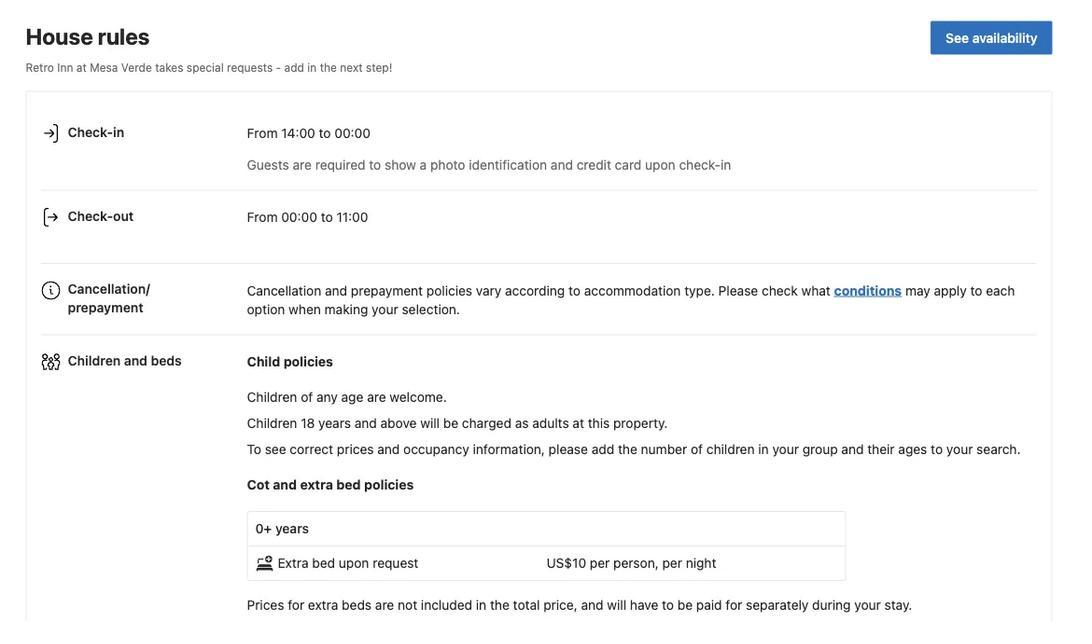 Task type: vqa. For each thing, say whether or not it's contained in the screenshot.
show
yes



Task type: locate. For each thing, give the bounding box(es) containing it.
0 vertical spatial beds
[[151, 353, 182, 368]]

your right making
[[372, 301, 398, 317]]

0 vertical spatial 00:00
[[334, 125, 371, 141]]

0+ years
[[255, 521, 309, 537]]

and right price,
[[581, 598, 603, 613]]

1 horizontal spatial years
[[318, 416, 351, 431]]

welcome.
[[390, 390, 447, 405]]

add
[[284, 61, 304, 74], [592, 442, 614, 457]]

check-
[[68, 124, 113, 139], [68, 208, 113, 223]]

the left total
[[490, 598, 510, 613]]

years right 0+
[[275, 521, 309, 537]]

0 horizontal spatial prepayment
[[68, 300, 143, 315]]

to right 14:00
[[319, 125, 331, 141]]

vary
[[476, 283, 502, 298]]

are
[[293, 157, 312, 173], [367, 390, 386, 405], [375, 598, 394, 613]]

0 horizontal spatial upon
[[339, 556, 369, 571]]

number
[[641, 442, 687, 457]]

ages
[[898, 442, 927, 457]]

1 horizontal spatial beds
[[342, 598, 372, 613]]

stay.
[[884, 598, 912, 613]]

to right ages
[[931, 442, 943, 457]]

1 vertical spatial check-
[[68, 208, 113, 223]]

00:00 left 11:00 on the left top of page
[[281, 210, 317, 225]]

conditions
[[834, 283, 902, 298]]

of left any
[[301, 390, 313, 405]]

0 vertical spatial upon
[[645, 157, 676, 173]]

price,
[[544, 598, 578, 613]]

2 vertical spatial are
[[375, 598, 394, 613]]

policies up any
[[283, 354, 333, 370]]

at
[[76, 61, 87, 74], [573, 416, 584, 431]]

availability
[[972, 30, 1037, 45]]

0 horizontal spatial per
[[590, 556, 610, 571]]

are right age
[[367, 390, 386, 405]]

per
[[590, 556, 610, 571], [662, 556, 682, 571]]

for right paid in the bottom right of the page
[[726, 598, 742, 613]]

0 vertical spatial years
[[318, 416, 351, 431]]

at right inn
[[76, 61, 87, 74]]

0 horizontal spatial of
[[301, 390, 313, 405]]

00:00 up required
[[334, 125, 371, 141]]

upon right card
[[645, 157, 676, 173]]

1 vertical spatial children
[[247, 390, 297, 405]]

2 from from the top
[[247, 210, 278, 225]]

1 horizontal spatial of
[[691, 442, 703, 457]]

1 check- from the top
[[68, 124, 113, 139]]

2 horizontal spatial the
[[618, 442, 637, 457]]

1 per from the left
[[590, 556, 610, 571]]

to left each
[[970, 283, 982, 298]]

0 vertical spatial be
[[443, 416, 458, 431]]

1 horizontal spatial 00:00
[[334, 125, 371, 141]]

1 vertical spatial the
[[618, 442, 637, 457]]

1 vertical spatial beds
[[342, 598, 372, 613]]

1 horizontal spatial policies
[[364, 478, 414, 493]]

children
[[68, 353, 121, 368], [247, 390, 297, 405], [247, 416, 297, 431]]

0 horizontal spatial bed
[[312, 556, 335, 571]]

0 horizontal spatial will
[[420, 416, 440, 431]]

policies down prices
[[364, 478, 414, 493]]

children for children and beds
[[68, 353, 121, 368]]

the
[[320, 61, 337, 74], [618, 442, 637, 457], [490, 598, 510, 613]]

credit
[[577, 157, 611, 173]]

will up occupancy
[[420, 416, 440, 431]]

photo
[[430, 157, 465, 173]]

1 vertical spatial prepayment
[[68, 300, 143, 315]]

be up occupancy
[[443, 416, 458, 431]]

add right -
[[284, 61, 304, 74]]

to see correct prices and occupancy information, please add the number of children in your group and their ages to your search.
[[247, 442, 1021, 457]]

2 horizontal spatial policies
[[426, 283, 472, 298]]

2 vertical spatial children
[[247, 416, 297, 431]]

from up guests
[[247, 125, 278, 141]]

1 horizontal spatial the
[[490, 598, 510, 613]]

children 18 years and above will be charged as adults at this property.
[[247, 416, 668, 431]]

children down the child
[[247, 390, 297, 405]]

0 vertical spatial from
[[247, 125, 278, 141]]

2 check- from the top
[[68, 208, 113, 223]]

of right number
[[691, 442, 703, 457]]

check- up cancellation/ at the left
[[68, 208, 113, 223]]

1 from from the top
[[247, 125, 278, 141]]

have
[[630, 598, 658, 613]]

night
[[686, 556, 716, 571]]

for
[[288, 598, 304, 613], [726, 598, 742, 613]]

and left credit
[[551, 157, 573, 173]]

as
[[515, 416, 529, 431]]

prices for extra beds are not included in the total price, and will have to be paid for separately during your stay.
[[247, 598, 912, 613]]

1 horizontal spatial prepayment
[[351, 283, 423, 298]]

and down above
[[377, 442, 400, 457]]

to left 11:00 on the left top of page
[[321, 210, 333, 225]]

children for children 18 years and above will be charged as adults at this property.
[[247, 416, 297, 431]]

prepayment up making
[[351, 283, 423, 298]]

0 vertical spatial children
[[68, 353, 121, 368]]

retro inn at mesa verde takes special requests - add in the next step!
[[26, 61, 392, 74]]

prepayment down cancellation/ at the left
[[68, 300, 143, 315]]

0 horizontal spatial at
[[76, 61, 87, 74]]

1 vertical spatial add
[[592, 442, 614, 457]]

add down this
[[592, 442, 614, 457]]

1 vertical spatial will
[[607, 598, 626, 613]]

0 vertical spatial add
[[284, 61, 304, 74]]

please
[[549, 442, 588, 457]]

policies
[[426, 283, 472, 298], [283, 354, 333, 370], [364, 478, 414, 493]]

option
[[247, 301, 285, 317]]

us$10 per person, per night
[[547, 556, 716, 571]]

0 horizontal spatial years
[[275, 521, 309, 537]]

1 horizontal spatial at
[[573, 416, 584, 431]]

and up prices
[[354, 416, 377, 431]]

policies up selection. at the left of page
[[426, 283, 472, 298]]

be left paid in the bottom right of the page
[[677, 598, 693, 613]]

are down 14:00
[[293, 157, 312, 173]]

cancellation
[[247, 283, 321, 298]]

be
[[443, 416, 458, 431], [677, 598, 693, 613]]

the left next
[[320, 61, 337, 74]]

cancellation/ prepayment
[[68, 281, 150, 315]]

may
[[905, 283, 930, 298]]

bed right extra at bottom left
[[312, 556, 335, 571]]

beds
[[151, 353, 182, 368], [342, 598, 372, 613]]

years right 18
[[318, 416, 351, 431]]

2 vertical spatial policies
[[364, 478, 414, 493]]

special
[[187, 61, 224, 74]]

check-out
[[68, 208, 134, 223]]

0 horizontal spatial for
[[288, 598, 304, 613]]

extra for bed
[[300, 478, 333, 493]]

search.
[[977, 442, 1021, 457]]

0 horizontal spatial add
[[284, 61, 304, 74]]

1 vertical spatial are
[[367, 390, 386, 405]]

2 vertical spatial the
[[490, 598, 510, 613]]

0 horizontal spatial policies
[[283, 354, 333, 370]]

1 vertical spatial be
[[677, 598, 693, 613]]

check-in
[[68, 124, 124, 139]]

years
[[318, 416, 351, 431], [275, 521, 309, 537]]

0 vertical spatial bed
[[336, 478, 361, 493]]

prepayment inside cancellation/ prepayment
[[68, 300, 143, 315]]

extra down correct
[[300, 478, 333, 493]]

per right us$10
[[590, 556, 610, 571]]

inn
[[57, 61, 73, 74]]

are left not
[[375, 598, 394, 613]]

to
[[247, 442, 261, 457]]

1 vertical spatial of
[[691, 442, 703, 457]]

check- down "mesa"
[[68, 124, 113, 139]]

0 vertical spatial check-
[[68, 124, 113, 139]]

0 vertical spatial the
[[320, 61, 337, 74]]

per left night
[[662, 556, 682, 571]]

1 vertical spatial bed
[[312, 556, 335, 571]]

children up see
[[247, 416, 297, 431]]

0 vertical spatial policies
[[426, 283, 472, 298]]

extra
[[300, 478, 333, 493], [308, 598, 338, 613]]

and left their
[[841, 442, 864, 457]]

1 horizontal spatial be
[[677, 598, 693, 613]]

1 vertical spatial 00:00
[[281, 210, 317, 225]]

request
[[373, 556, 418, 571]]

0 horizontal spatial beds
[[151, 353, 182, 368]]

bed down prices
[[336, 478, 361, 493]]

guests
[[247, 157, 289, 173]]

for right prices
[[288, 598, 304, 613]]

1 vertical spatial extra
[[308, 598, 338, 613]]

will left have
[[607, 598, 626, 613]]

to right have
[[662, 598, 674, 613]]

identification
[[469, 157, 547, 173]]

14:00
[[281, 125, 315, 141]]

1 horizontal spatial per
[[662, 556, 682, 571]]

will
[[420, 416, 440, 431], [607, 598, 626, 613]]

and
[[551, 157, 573, 173], [325, 283, 347, 298], [124, 353, 147, 368], [354, 416, 377, 431], [377, 442, 400, 457], [841, 442, 864, 457], [273, 478, 297, 493], [581, 598, 603, 613]]

0 vertical spatial will
[[420, 416, 440, 431]]

extra down extra bed upon request
[[308, 598, 338, 613]]

prepayment
[[351, 283, 423, 298], [68, 300, 143, 315]]

children down cancellation/ prepayment
[[68, 353, 121, 368]]

accommodation
[[584, 283, 681, 298]]

1 horizontal spatial add
[[592, 442, 614, 457]]

out
[[113, 208, 134, 223]]

to inside may apply to each option when making your selection.
[[970, 283, 982, 298]]

11:00
[[336, 210, 368, 225]]

to right according
[[568, 283, 581, 298]]

1 vertical spatial at
[[573, 416, 584, 431]]

the down property.
[[618, 442, 637, 457]]

check
[[762, 283, 798, 298]]

check-
[[679, 157, 721, 173]]

your left group
[[772, 442, 799, 457]]

1 horizontal spatial bed
[[336, 478, 361, 493]]

from down guests
[[247, 210, 278, 225]]

0 vertical spatial prepayment
[[351, 283, 423, 298]]

upon left request
[[339, 556, 369, 571]]

18
[[301, 416, 315, 431]]

1 vertical spatial from
[[247, 210, 278, 225]]

in
[[307, 61, 317, 74], [113, 124, 124, 139], [721, 157, 731, 173], [758, 442, 769, 457], [476, 598, 486, 613]]

0 vertical spatial extra
[[300, 478, 333, 493]]

prices
[[247, 598, 284, 613]]

1 horizontal spatial for
[[726, 598, 742, 613]]

person,
[[613, 556, 659, 571]]

a
[[420, 157, 427, 173]]

1 vertical spatial policies
[[283, 354, 333, 370]]

at left this
[[573, 416, 584, 431]]

check- for out
[[68, 208, 113, 223]]

00:00
[[334, 125, 371, 141], [281, 210, 317, 225]]

1 vertical spatial upon
[[339, 556, 369, 571]]

are for beds
[[375, 598, 394, 613]]

total
[[513, 598, 540, 613]]



Task type: describe. For each thing, give the bounding box(es) containing it.
may apply to each option when making your selection.
[[247, 283, 1015, 317]]

house rules
[[26, 23, 150, 49]]

mesa
[[90, 61, 118, 74]]

1 horizontal spatial upon
[[645, 157, 676, 173]]

children for children of any age are welcome.
[[247, 390, 297, 405]]

to left 'show'
[[369, 157, 381, 173]]

charged
[[462, 416, 511, 431]]

what
[[801, 283, 831, 298]]

from for from 00:00 to 11:00
[[247, 210, 278, 225]]

paid
[[696, 598, 722, 613]]

card
[[615, 157, 642, 173]]

2 per from the left
[[662, 556, 682, 571]]

show
[[385, 157, 416, 173]]

and up making
[[325, 283, 347, 298]]

and down cancellation/ prepayment
[[124, 353, 147, 368]]

from 00:00 to 11:00
[[247, 210, 368, 225]]

separately
[[746, 598, 809, 613]]

requests
[[227, 61, 273, 74]]

during
[[812, 598, 851, 613]]

us$10
[[547, 556, 586, 571]]

-
[[276, 61, 281, 74]]

see
[[265, 442, 286, 457]]

0 horizontal spatial the
[[320, 61, 337, 74]]

when
[[289, 301, 321, 317]]

cot and extra bed policies
[[247, 478, 414, 493]]

0 vertical spatial are
[[293, 157, 312, 173]]

cot
[[247, 478, 270, 493]]

apply
[[934, 283, 967, 298]]

any
[[316, 390, 338, 405]]

1 horizontal spatial will
[[607, 598, 626, 613]]

verde
[[121, 61, 152, 74]]

child policies
[[247, 354, 333, 370]]

group
[[802, 442, 838, 457]]

please
[[718, 283, 758, 298]]

from for from 14:00 to 00:00
[[247, 125, 278, 141]]

rules
[[98, 23, 150, 49]]

from 14:00 to 00:00
[[247, 125, 371, 141]]

0 horizontal spatial 00:00
[[281, 210, 317, 225]]

occupancy
[[403, 442, 469, 457]]

extra bed upon request
[[278, 556, 418, 571]]

retro
[[26, 61, 54, 74]]

guests are required to show a photo identification and credit card upon check-in
[[247, 157, 731, 173]]

your inside may apply to each option when making your selection.
[[372, 301, 398, 317]]

see availability button
[[931, 21, 1052, 55]]

each
[[986, 283, 1015, 298]]

child
[[247, 354, 280, 370]]

according
[[505, 283, 565, 298]]

making
[[324, 301, 368, 317]]

2 for from the left
[[726, 598, 742, 613]]

takes
[[155, 61, 183, 74]]

house
[[26, 23, 93, 49]]

see
[[946, 30, 969, 45]]

next
[[340, 61, 363, 74]]

children of any age are welcome.
[[247, 390, 447, 405]]

age
[[341, 390, 363, 405]]

children and beds
[[68, 353, 182, 368]]

above
[[380, 416, 417, 431]]

extra for beds
[[308, 598, 338, 613]]

0 horizontal spatial be
[[443, 416, 458, 431]]

cancellation and prepayment policies vary according to accommodation type. please check what conditions
[[247, 283, 902, 298]]

1 vertical spatial years
[[275, 521, 309, 537]]

your left search.
[[946, 442, 973, 457]]

check- for in
[[68, 124, 113, 139]]

this
[[588, 416, 610, 431]]

correct
[[290, 442, 333, 457]]

your left stay.
[[854, 598, 881, 613]]

are for age
[[367, 390, 386, 405]]

and right cot
[[273, 478, 297, 493]]

extra
[[278, 556, 309, 571]]

0 vertical spatial of
[[301, 390, 313, 405]]

see availability
[[946, 30, 1037, 45]]

property.
[[613, 416, 668, 431]]

their
[[867, 442, 895, 457]]

0+
[[255, 521, 272, 537]]

step!
[[366, 61, 392, 74]]

cancellation/
[[68, 281, 150, 297]]

required
[[315, 157, 365, 173]]

selection.
[[402, 301, 460, 317]]

information,
[[473, 442, 545, 457]]

not
[[398, 598, 417, 613]]

included
[[421, 598, 472, 613]]

prices
[[337, 442, 374, 457]]

children
[[706, 442, 755, 457]]

0 vertical spatial at
[[76, 61, 87, 74]]

type.
[[684, 283, 715, 298]]

adults
[[532, 416, 569, 431]]

1 for from the left
[[288, 598, 304, 613]]



